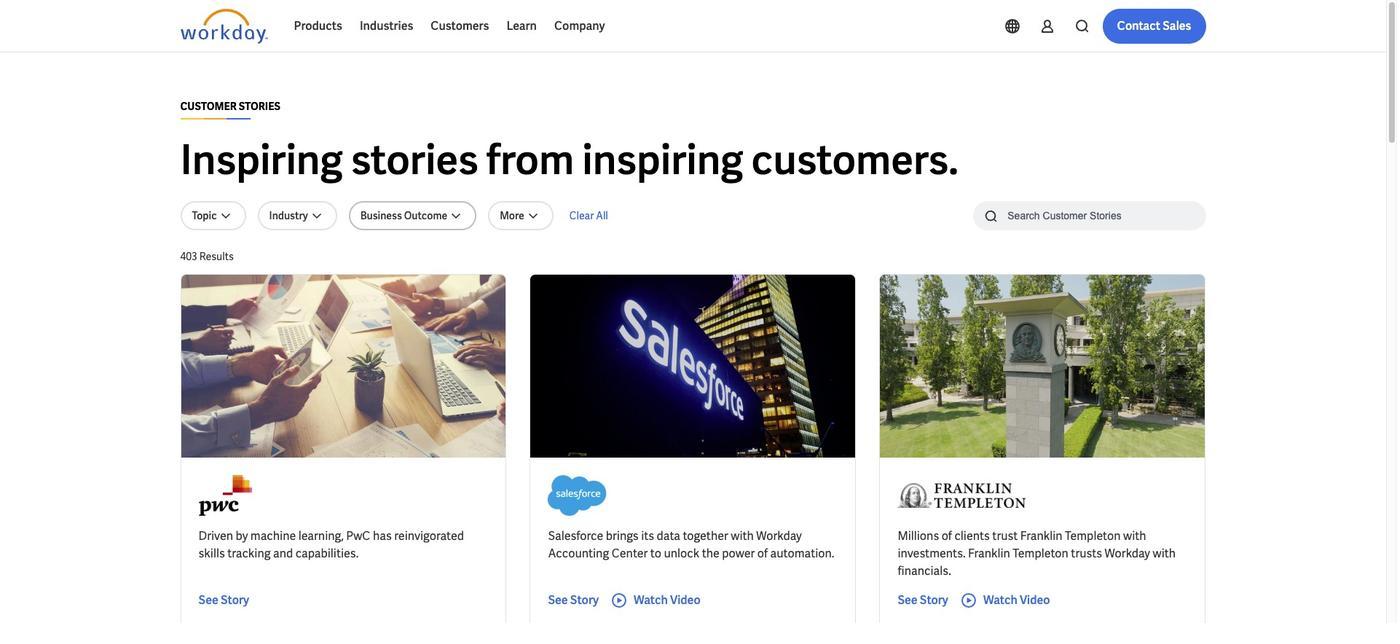 Task type: locate. For each thing, give the bounding box(es) containing it.
1 vertical spatial workday
[[1105, 546, 1151, 561]]

1 watch from the left
[[634, 593, 668, 608]]

3 see story link from the left
[[898, 592, 949, 609]]

topic button
[[180, 201, 246, 230]]

1 horizontal spatial franklin
[[1021, 528, 1063, 544]]

data
[[657, 528, 681, 544]]

workday right trusts
[[1105, 546, 1151, 561]]

see story down skills in the bottom of the page
[[199, 593, 249, 608]]

1 horizontal spatial watch video link
[[961, 592, 1051, 609]]

workday up automation.
[[757, 528, 802, 544]]

video for templeton
[[1020, 593, 1051, 608]]

of up investments.
[[942, 528, 953, 544]]

from
[[487, 133, 574, 187]]

2 horizontal spatial see story link
[[898, 592, 949, 609]]

story down tracking
[[221, 593, 249, 608]]

watch down millions of clients trust franklin templeton with investments. franklin templeton trusts workday with financials.
[[984, 593, 1018, 608]]

1 video from the left
[[671, 593, 701, 608]]

of inside salesforce brings its data together with workday accounting center to unlock the power of automation.
[[758, 546, 768, 561]]

0 horizontal spatial watch
[[634, 593, 668, 608]]

templeton down trust
[[1013, 546, 1069, 561]]

0 horizontal spatial watch video
[[634, 593, 701, 608]]

0 horizontal spatial see story
[[199, 593, 249, 608]]

story down financials.
[[920, 593, 949, 608]]

0 horizontal spatial with
[[731, 528, 754, 544]]

millions
[[898, 528, 940, 544]]

contact sales
[[1118, 18, 1192, 34]]

3 story from the left
[[920, 593, 949, 608]]

see down financials.
[[898, 593, 918, 608]]

1 horizontal spatial see
[[548, 593, 568, 608]]

0 horizontal spatial of
[[758, 546, 768, 561]]

see story link
[[199, 592, 249, 609], [548, 592, 599, 609], [898, 592, 949, 609]]

3 see from the left
[[898, 593, 918, 608]]

financials.
[[898, 563, 952, 579]]

2 video from the left
[[1020, 593, 1051, 608]]

templeton up trusts
[[1066, 528, 1121, 544]]

see story link down skills in the bottom of the page
[[199, 592, 249, 609]]

of
[[942, 528, 953, 544], [758, 546, 768, 561]]

with inside salesforce brings its data together with workday accounting center to unlock the power of automation.
[[731, 528, 754, 544]]

0 horizontal spatial see
[[199, 593, 218, 608]]

0 horizontal spatial watch video link
[[611, 592, 701, 609]]

inspiring stories from inspiring customers.
[[180, 133, 959, 187]]

by
[[236, 528, 248, 544]]

customer
[[180, 100, 237, 113]]

investments.
[[898, 546, 966, 561]]

see story link for salesforce brings its data together with workday accounting center to unlock the power of automation.
[[548, 592, 599, 609]]

2 see story link from the left
[[548, 592, 599, 609]]

customers.
[[752, 133, 959, 187]]

power
[[723, 546, 755, 561]]

see down skills in the bottom of the page
[[199, 593, 218, 608]]

story for salesforce brings its data together with workday accounting center to unlock the power of automation.
[[571, 593, 599, 608]]

salesforce
[[548, 528, 604, 544]]

sales
[[1163, 18, 1192, 34]]

templeton
[[1066, 528, 1121, 544], [1013, 546, 1069, 561]]

see story down financials.
[[898, 593, 949, 608]]

skills
[[199, 546, 225, 561]]

story
[[221, 593, 249, 608], [571, 593, 599, 608], [920, 593, 949, 608]]

1 vertical spatial of
[[758, 546, 768, 561]]

watch video link
[[611, 592, 701, 609], [961, 592, 1051, 609]]

2 horizontal spatial story
[[920, 593, 949, 608]]

tracking
[[228, 546, 271, 561]]

403 results
[[180, 250, 234, 263]]

see story for millions of clients trust franklin templeton with investments. franklin templeton trusts workday with financials.
[[898, 593, 949, 608]]

video down unlock
[[671, 593, 701, 608]]

1 watch video from the left
[[634, 593, 701, 608]]

1 horizontal spatial watch video
[[984, 593, 1051, 608]]

pwc
[[346, 528, 371, 544]]

2 horizontal spatial see
[[898, 593, 918, 608]]

see
[[199, 593, 218, 608], [548, 593, 568, 608], [898, 593, 918, 608]]

see down accounting
[[548, 593, 568, 608]]

workday inside salesforce brings its data together with workday accounting center to unlock the power of automation.
[[757, 528, 802, 544]]

its
[[642, 528, 655, 544]]

watch video link down to
[[611, 592, 701, 609]]

1 horizontal spatial workday
[[1105, 546, 1151, 561]]

2 story from the left
[[571, 593, 599, 608]]

watch video link down millions of clients trust franklin templeton with investments. franklin templeton trusts workday with financials.
[[961, 592, 1051, 609]]

1 watch video link from the left
[[611, 592, 701, 609]]

salesforce.com image
[[548, 475, 607, 516]]

0 vertical spatial workday
[[757, 528, 802, 544]]

with
[[731, 528, 754, 544], [1124, 528, 1147, 544], [1153, 546, 1176, 561]]

0 horizontal spatial franklin
[[969, 546, 1011, 561]]

driven by machine learning, pwc has reinvigorated skills tracking and capabilities.
[[199, 528, 464, 561]]

see story
[[199, 593, 249, 608], [548, 593, 599, 608], [898, 593, 949, 608]]

learn
[[507, 18, 537, 34]]

1 horizontal spatial see story link
[[548, 592, 599, 609]]

1 horizontal spatial with
[[1124, 528, 1147, 544]]

franklin templeton companies, llc image
[[898, 475, 1027, 516]]

business
[[361, 209, 402, 222]]

franklin down trust
[[969, 546, 1011, 561]]

2 see from the left
[[548, 593, 568, 608]]

0 horizontal spatial story
[[221, 593, 249, 608]]

learn button
[[498, 9, 546, 44]]

see for salesforce brings its data together with workday accounting center to unlock the power of automation.
[[548, 593, 568, 608]]

reinvigorated
[[395, 528, 464, 544]]

franklin
[[1021, 528, 1063, 544], [969, 546, 1011, 561]]

clear all button
[[565, 201, 613, 230]]

video down millions of clients trust franklin templeton with investments. franklin templeton trusts workday with financials.
[[1020, 593, 1051, 608]]

0 horizontal spatial video
[[671, 593, 701, 608]]

watch
[[634, 593, 668, 608], [984, 593, 1018, 608]]

2 watch video from the left
[[984, 593, 1051, 608]]

2 watch from the left
[[984, 593, 1018, 608]]

has
[[373, 528, 392, 544]]

video
[[671, 593, 701, 608], [1020, 593, 1051, 608]]

watch down to
[[634, 593, 668, 608]]

story down accounting
[[571, 593, 599, 608]]

of right power
[[758, 546, 768, 561]]

industries
[[360, 18, 414, 34]]

0 horizontal spatial workday
[[757, 528, 802, 544]]

0 vertical spatial franklin
[[1021, 528, 1063, 544]]

go to the homepage image
[[180, 9, 268, 44]]

customers
[[431, 18, 489, 34]]

the
[[702, 546, 720, 561]]

watch for center
[[634, 593, 668, 608]]

see story link down accounting
[[548, 592, 599, 609]]

0 horizontal spatial see story link
[[199, 592, 249, 609]]

0 vertical spatial of
[[942, 528, 953, 544]]

franklin right trust
[[1021, 528, 1063, 544]]

1 horizontal spatial watch
[[984, 593, 1018, 608]]

see story link down financials.
[[898, 592, 949, 609]]

3 see story from the left
[[898, 593, 949, 608]]

1 horizontal spatial see story
[[548, 593, 599, 608]]

inspiring
[[180, 133, 343, 187]]

2 watch video link from the left
[[961, 592, 1051, 609]]

machine
[[251, 528, 296, 544]]

of inside millions of clients trust franklin templeton with investments. franklin templeton trusts workday with financials.
[[942, 528, 953, 544]]

watch video link for center
[[611, 592, 701, 609]]

watch video down millions of clients trust franklin templeton with investments. franklin templeton trusts workday with financials.
[[984, 593, 1051, 608]]

watch video down to
[[634, 593, 701, 608]]

1 horizontal spatial video
[[1020, 593, 1051, 608]]

1 see story link from the left
[[199, 592, 249, 609]]

workday
[[757, 528, 802, 544], [1105, 546, 1151, 561]]

403
[[180, 250, 197, 263]]

capabilities.
[[296, 546, 359, 561]]

1 horizontal spatial of
[[942, 528, 953, 544]]

watch video
[[634, 593, 701, 608], [984, 593, 1051, 608]]

2 see story from the left
[[548, 593, 599, 608]]

company
[[555, 18, 605, 34]]

2 horizontal spatial see story
[[898, 593, 949, 608]]

1 horizontal spatial story
[[571, 593, 599, 608]]

trust
[[993, 528, 1018, 544]]

customers button
[[422, 9, 498, 44]]

more
[[500, 209, 525, 222]]

see story down accounting
[[548, 593, 599, 608]]



Task type: describe. For each thing, give the bounding box(es) containing it.
clients
[[955, 528, 991, 544]]

contact sales link
[[1103, 9, 1207, 44]]

automation.
[[771, 546, 835, 561]]

industry
[[269, 209, 308, 222]]

watch video for to
[[634, 593, 701, 608]]

watch video for templeton
[[984, 593, 1051, 608]]

see for millions of clients trust franklin templeton with investments. franklin templeton trusts workday with financials.
[[898, 593, 918, 608]]

Search Customer Stories text field
[[1000, 203, 1178, 228]]

contact
[[1118, 18, 1161, 34]]

business outcome button
[[349, 201, 477, 230]]

products
[[294, 18, 342, 34]]

watch video link for franklin
[[961, 592, 1051, 609]]

more button
[[488, 201, 554, 230]]

1 see from the left
[[199, 593, 218, 608]]

brings
[[606, 528, 639, 544]]

1 story from the left
[[221, 593, 249, 608]]

stories
[[351, 133, 479, 187]]

accounting
[[548, 546, 610, 561]]

industry button
[[258, 201, 337, 230]]

all
[[596, 209, 609, 222]]

driven
[[199, 528, 233, 544]]

see story for salesforce brings its data together with workday accounting center to unlock the power of automation.
[[548, 593, 599, 608]]

see story link for millions of clients trust franklin templeton with investments. franklin templeton trusts workday with financials.
[[898, 592, 949, 609]]

company button
[[546, 9, 614, 44]]

customer stories
[[180, 100, 281, 113]]

watch for franklin
[[984, 593, 1018, 608]]

results
[[200, 250, 234, 263]]

outcome
[[404, 209, 448, 222]]

video for to
[[671, 593, 701, 608]]

1 vertical spatial franklin
[[969, 546, 1011, 561]]

2 horizontal spatial with
[[1153, 546, 1176, 561]]

0 vertical spatial templeton
[[1066, 528, 1121, 544]]

salesforce brings its data together with workday accounting center to unlock the power of automation.
[[548, 528, 835, 561]]

to
[[651, 546, 662, 561]]

clear
[[570, 209, 594, 222]]

business outcome
[[361, 209, 448, 222]]

and
[[273, 546, 293, 561]]

together
[[683, 528, 729, 544]]

learning,
[[299, 528, 344, 544]]

1 see story from the left
[[199, 593, 249, 608]]

unlock
[[664, 546, 700, 561]]

products button
[[285, 9, 351, 44]]

workday inside millions of clients trust franklin templeton with investments. franklin templeton trusts workday with financials.
[[1105, 546, 1151, 561]]

1 vertical spatial templeton
[[1013, 546, 1069, 561]]

millions of clients trust franklin templeton with investments. franklin templeton trusts workday with financials.
[[898, 528, 1176, 579]]

center
[[612, 546, 648, 561]]

industries button
[[351, 9, 422, 44]]

topic
[[192, 209, 217, 222]]

pricewaterhousecoopers global licensing services corporation (pwc) image
[[199, 475, 252, 516]]

trusts
[[1072, 546, 1103, 561]]

stories
[[239, 100, 281, 113]]

clear all
[[570, 209, 609, 222]]

inspiring
[[583, 133, 744, 187]]

story for millions of clients trust franklin templeton with investments. franklin templeton trusts workday with financials.
[[920, 593, 949, 608]]



Task type: vqa. For each thing, say whether or not it's contained in the screenshot.
inspiring
yes



